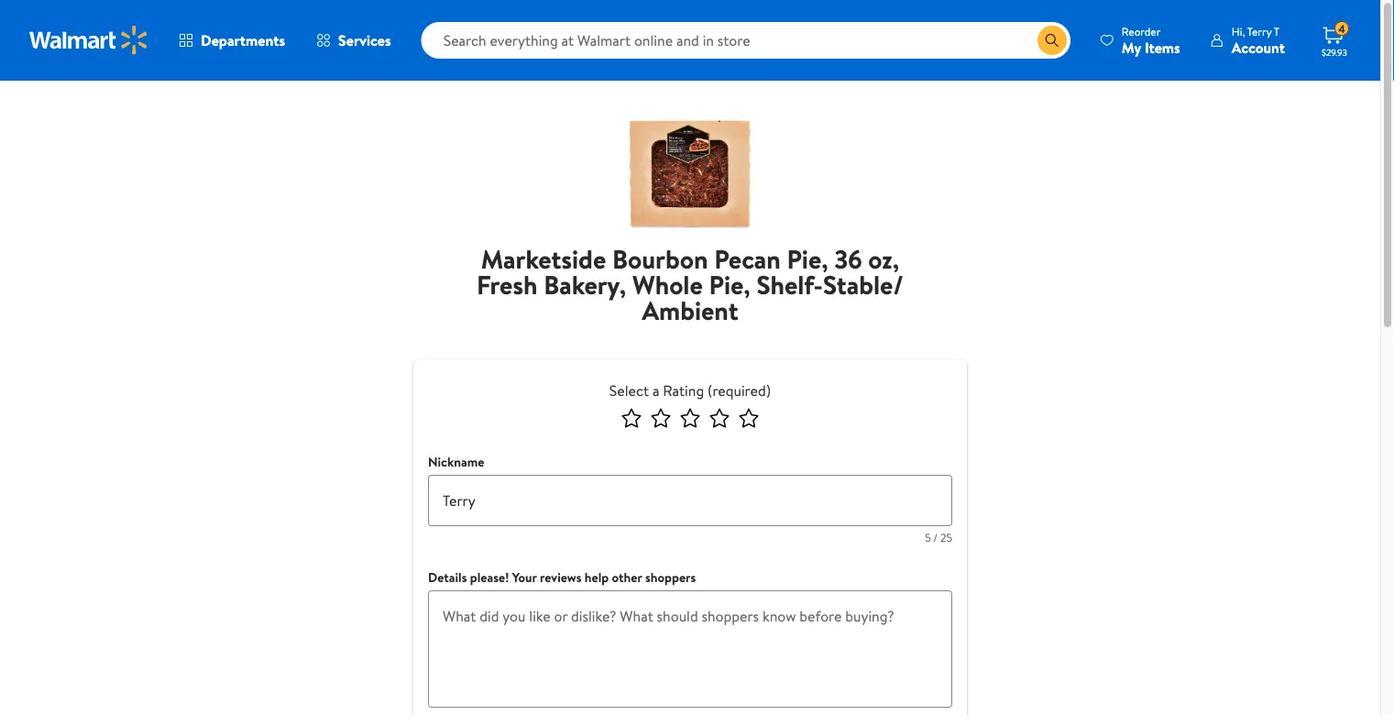 Task type: describe. For each thing, give the bounding box(es) containing it.
other
[[612, 569, 642, 586]]

reviews
[[540, 569, 582, 586]]

account
[[1232, 37, 1286, 57]]

search icon image
[[1045, 33, 1060, 48]]

(required)
[[708, 381, 771, 401]]

items
[[1145, 37, 1181, 57]]

your
[[512, 569, 537, 586]]

fresh
[[477, 266, 538, 302]]

services button
[[301, 18, 407, 62]]

bakery,
[[544, 266, 626, 302]]

marketside bourbon pecan pie, 36 oz, fresh bakery, whole pie, shelf-stable/ ambient
[[477, 241, 904, 328]]

/
[[934, 530, 938, 545]]

5
[[925, 530, 931, 545]]

Search search field
[[421, 22, 1071, 59]]

Nickname text field
[[428, 475, 953, 526]]

1 horizontal spatial pie,
[[787, 241, 829, 276]]

details please! your reviews help other shoppers
[[428, 569, 696, 586]]

$29.93
[[1322, 46, 1348, 58]]

write a review for marketside bourbon pecan pie, 36 oz, fresh bakery, whole pie, shelf-stable/ ambient element
[[456, 241, 925, 337]]

departments
[[201, 30, 285, 50]]

hi,
[[1232, 23, 1246, 39]]

nickname
[[428, 453, 485, 471]]

walmart image
[[29, 26, 149, 55]]

hi, terry t account
[[1232, 23, 1286, 57]]

select a rating (required)
[[610, 381, 771, 401]]

5 / 25
[[925, 530, 953, 545]]

marketside
[[481, 241, 606, 276]]



Task type: locate. For each thing, give the bounding box(es) containing it.
my
[[1122, 37, 1142, 57]]

please!
[[470, 569, 509, 586]]

Walmart Site-Wide search field
[[421, 22, 1071, 59]]

0 horizontal spatial pie,
[[709, 266, 751, 302]]

reorder my items
[[1122, 23, 1181, 57]]

ambient
[[642, 292, 739, 328]]

pie, left the shelf-
[[709, 266, 751, 302]]

36
[[835, 241, 862, 276]]

pie,
[[787, 241, 829, 276], [709, 266, 751, 302]]

bourbon
[[612, 241, 708, 276]]

shelf-
[[757, 266, 823, 302]]

t
[[1274, 23, 1280, 39]]

whole
[[633, 266, 703, 302]]

reorder
[[1122, 23, 1161, 39]]

details
[[428, 569, 467, 586]]

oz,
[[869, 241, 900, 276]]

departments button
[[163, 18, 301, 62]]

pie, left 36
[[787, 241, 829, 276]]

4
[[1339, 21, 1346, 36]]

Details please! Your reviews help other shoppers text field
[[428, 591, 953, 708]]

terry
[[1248, 23, 1272, 39]]

rating
[[663, 381, 704, 401]]

shoppers
[[645, 569, 696, 586]]

pecan
[[714, 241, 781, 276]]

help
[[585, 569, 609, 586]]

25
[[941, 530, 953, 545]]

select
[[610, 381, 649, 401]]

a
[[653, 381, 660, 401]]

stable/
[[823, 266, 904, 302]]

services
[[338, 30, 391, 50]]



Task type: vqa. For each thing, say whether or not it's contained in the screenshot.
left Fulfillment
no



